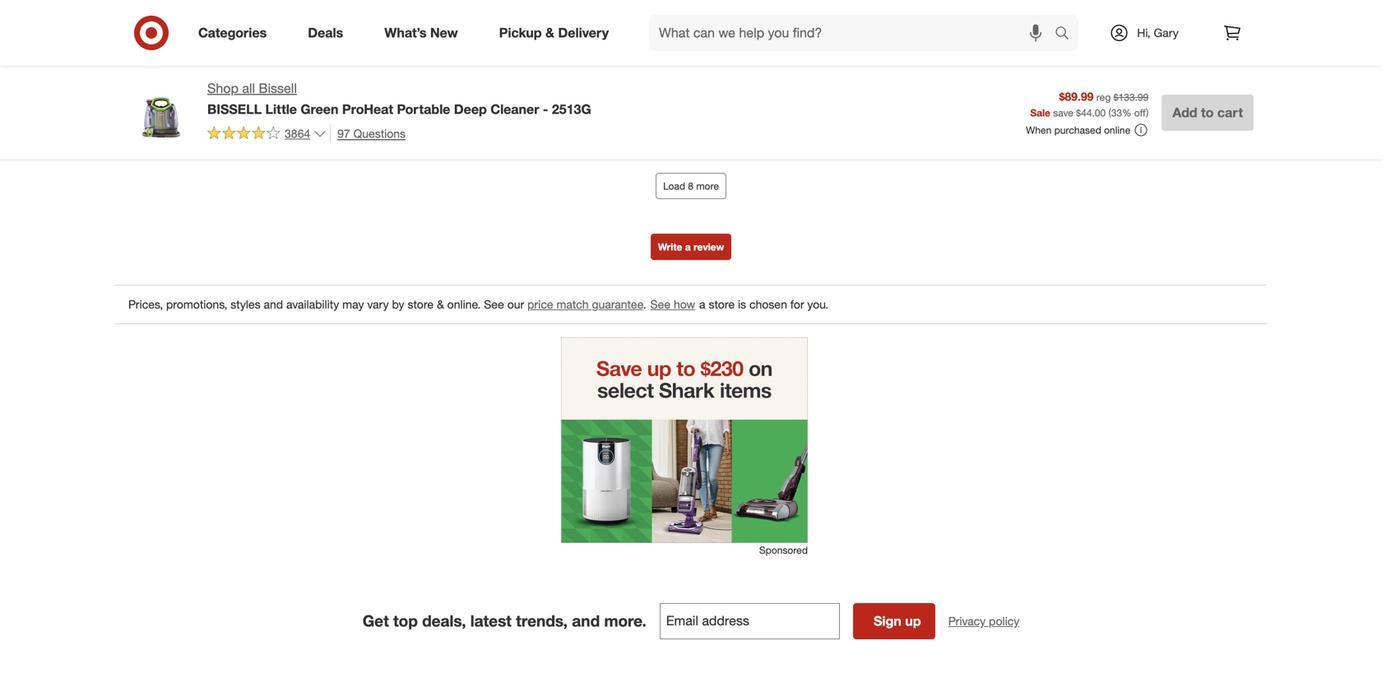 Task type: locate. For each thing, give the bounding box(es) containing it.
a right how
[[700, 297, 706, 311]]

0 vertical spatial a
[[685, 241, 691, 253]]

store left 'is'
[[709, 297, 735, 311]]

off inside $89.99 reg $133.99 sale save $ 44.00 ( 33 % off )
[[1135, 106, 1147, 119]]

1 vertical spatial a
[[700, 297, 706, 311]]

3864
[[285, 126, 310, 141]]

a
[[685, 241, 691, 253], [700, 297, 706, 311]]

0 vertical spatial and
[[264, 297, 283, 311]]

1 horizontal spatial off
[[1135, 106, 1147, 119]]

$89.99 reg $133.99 sale save $ 44.00 ( 33 % off )
[[1031, 89, 1149, 119]]

1 vertical spatial &
[[437, 297, 444, 311]]

and inside product review region
[[264, 297, 283, 311]]

when purchased online
[[1027, 124, 1131, 136]]

0 horizontal spatial a
[[685, 241, 691, 253]]

0 horizontal spatial -
[[235, 76, 239, 89]]

off right %
[[1135, 106, 1147, 119]]

advertisement region
[[561, 337, 808, 543]]

and right styles
[[264, 297, 283, 311]]

1 vertical spatial and
[[572, 612, 600, 631]]

- left 2
[[235, 76, 239, 89]]

deals link
[[294, 15, 364, 51]]

by
[[392, 297, 405, 311]]

sponsored
[[760, 544, 808, 556]]

2 see from the left
[[651, 297, 671, 311]]

&
[[546, 25, 555, 41], [437, 297, 444, 311]]

gary
[[1154, 26, 1179, 40]]

up
[[906, 613, 922, 629]]

price match guarantee link
[[528, 297, 643, 311]]

.
[[643, 297, 647, 311]]

%
[[1123, 106, 1132, 119]]

0 horizontal spatial store
[[408, 297, 434, 311]]

magic
[[275, 104, 306, 118]]

1 see from the left
[[484, 297, 504, 311]]

& right pickup
[[546, 25, 555, 41]]

to
[[1202, 104, 1214, 120]]

sign up
[[874, 613, 922, 629]]

image of bissell little green proheat portable deep cleaner - 2513g image
[[128, 79, 194, 145]]

online
[[1105, 124, 1131, 136]]

1 horizontal spatial and
[[572, 612, 600, 631]]

store right by
[[408, 297, 434, 311]]

for
[[791, 297, 805, 311]]

- left 2513g
[[543, 101, 549, 117]]

purchaser
[[331, 76, 375, 89]]

& left online.
[[437, 297, 444, 311]]

see left our
[[484, 297, 504, 311]]

sign
[[874, 613, 902, 629]]

not helpful
[[984, 100, 1032, 112]]

write a review
[[658, 241, 725, 253]]

1 horizontal spatial see
[[651, 297, 671, 311]]

product
[[159, 28, 218, 47]]

match
[[557, 297, 589, 311]]

report review
[[1138, 99, 1221, 115]]

report
[[1138, 99, 1179, 115]]

add
[[1173, 104, 1198, 120]]

off left the
[[185, 104, 198, 118]]

0 horizontal spatial and
[[264, 297, 283, 311]]

deals
[[308, 25, 343, 41]]

categories link
[[184, 15, 287, 51]]

None text field
[[660, 603, 840, 640]]

get top deals, latest trends, and more.
[[363, 612, 647, 631]]

like
[[255, 104, 272, 118]]

a inside button
[[685, 241, 691, 253]]

happy customer - 2 days ago , verified purchaser
[[159, 76, 375, 89]]

2
[[242, 76, 247, 89]]

how
[[674, 297, 696, 311]]

proheat
[[342, 101, 393, 117]]

,
[[289, 76, 292, 89]]

portable
[[397, 101, 451, 117]]

get
[[363, 612, 389, 631]]

did you find this review helpful?
[[854, 70, 994, 82]]

see right the .
[[651, 297, 671, 311]]

search button
[[1048, 15, 1087, 54]]

1 vertical spatial -
[[543, 101, 549, 117]]

1 horizontal spatial &
[[546, 25, 555, 41]]

2 store from the left
[[709, 297, 735, 311]]

(
[[1109, 106, 1112, 119]]

97
[[338, 126, 350, 141]]

and left more.
[[572, 612, 600, 631]]

review
[[222, 28, 271, 47], [928, 70, 956, 82], [1183, 99, 1221, 115], [694, 241, 725, 253]]

ago
[[273, 76, 289, 89]]

0 vertical spatial -
[[235, 76, 239, 89]]

0 vertical spatial &
[[546, 25, 555, 41]]

1 horizontal spatial store
[[709, 297, 735, 311]]

0 horizontal spatial see
[[484, 297, 504, 311]]

is
[[738, 297, 747, 311]]

and
[[264, 297, 283, 311], [572, 612, 600, 631]]

a right write
[[685, 241, 691, 253]]

load 8 more
[[664, 180, 719, 192]]

pickup & delivery link
[[485, 15, 630, 51]]

vary
[[367, 297, 389, 311]]

cleaner
[[491, 101, 540, 117]]

1 horizontal spatial -
[[543, 101, 549, 117]]

- inside product review region
[[235, 76, 239, 89]]

product review
[[159, 28, 271, 47]]

availability
[[286, 297, 339, 311]]

store
[[408, 297, 434, 311], [709, 297, 735, 311]]

pickup & delivery
[[499, 25, 609, 41]]

write a review button
[[651, 234, 732, 260]]

when
[[1027, 124, 1052, 136]]

97 questions
[[338, 126, 406, 141]]

hi,
[[1138, 26, 1151, 40]]

0 horizontal spatial off
[[185, 104, 198, 118]]

not helpful button
[[959, 93, 1058, 119]]

0 horizontal spatial &
[[437, 297, 444, 311]]



Task type: vqa. For each thing, say whether or not it's contained in the screenshot.
the top -
yes



Task type: describe. For each thing, give the bounding box(es) containing it.
product review region
[[115, 0, 1268, 574]]

bissell
[[207, 101, 262, 117]]

reg
[[1097, 91, 1111, 103]]

verified
[[295, 76, 328, 89]]

33
[[1112, 106, 1123, 119]]

What can we help you find? suggestions appear below search field
[[649, 15, 1059, 51]]

our
[[508, 297, 525, 311]]

- inside shop all bissell bissell little green proheat portable deep cleaner - 2513g
[[543, 101, 549, 117]]

customer
[[191, 76, 232, 89]]

$133.99
[[1114, 91, 1149, 103]]

$89.99
[[1060, 89, 1094, 104]]

report review button
[[1138, 98, 1221, 117]]

prices,
[[128, 297, 163, 311]]

off inside product review region
[[185, 104, 198, 118]]

styles
[[231, 297, 261, 311]]

sale
[[1031, 106, 1051, 119]]

add to cart button
[[1162, 95, 1254, 131]]

hi, gary
[[1138, 26, 1179, 40]]

promotions,
[[166, 297, 228, 311]]

$
[[1077, 106, 1082, 119]]

deep
[[454, 101, 487, 117]]

you.
[[808, 297, 829, 311]]

chosen
[[750, 297, 788, 311]]

1 store from the left
[[408, 297, 434, 311]]

privacy
[[949, 614, 986, 628]]

pickup
[[499, 25, 542, 41]]

little
[[265, 101, 297, 117]]

deals,
[[422, 612, 466, 631]]

stains
[[221, 104, 252, 118]]

this
[[909, 70, 925, 82]]

top
[[393, 612, 418, 631]]

would
[[273, 55, 306, 69]]

44.00
[[1082, 106, 1106, 119]]

delivery
[[558, 25, 609, 41]]

what's
[[385, 25, 427, 41]]

happy
[[159, 76, 188, 89]]

what's new link
[[371, 15, 479, 51]]

recommend
[[309, 55, 371, 69]]

take
[[159, 104, 182, 118]]

bissell
[[259, 80, 297, 96]]

privacy policy link
[[949, 613, 1020, 630]]

prices, promotions, styles and availability may vary by store & online. see our price match guarantee . see how a store is chosen for you.
[[128, 297, 829, 311]]

1 horizontal spatial a
[[700, 297, 706, 311]]

may
[[343, 297, 364, 311]]

did
[[854, 70, 869, 82]]

new
[[430, 25, 458, 41]]

add to cart
[[1173, 104, 1244, 120]]

shop
[[207, 80, 239, 96]]

the
[[202, 104, 218, 118]]

online.
[[448, 297, 481, 311]]

green
[[301, 101, 339, 117]]

save
[[1054, 106, 1074, 119]]

privacy policy
[[949, 614, 1020, 628]]

97 questions link
[[330, 124, 406, 143]]

2513g
[[552, 101, 592, 117]]

helpful
[[1003, 100, 1032, 112]]

cart
[[1218, 104, 1244, 120]]

)
[[1147, 106, 1149, 119]]

all
[[242, 80, 255, 96]]

guarantee
[[592, 297, 643, 311]]

policy
[[989, 614, 1020, 628]]

find
[[890, 70, 906, 82]]

latest
[[471, 612, 512, 631]]

more
[[697, 180, 719, 192]]

more.
[[605, 612, 647, 631]]

& inside product review region
[[437, 297, 444, 311]]

price
[[528, 297, 554, 311]]

see how button
[[650, 295, 697, 314]]

3864 link
[[207, 124, 327, 144]]

categories
[[198, 25, 267, 41]]

search
[[1048, 26, 1087, 42]]

purchased
[[1055, 124, 1102, 136]]

would recommend
[[273, 55, 371, 69]]

not
[[984, 100, 1000, 112]]

8
[[688, 180, 694, 192]]

helpful?
[[959, 70, 994, 82]]

days
[[250, 76, 271, 89]]



